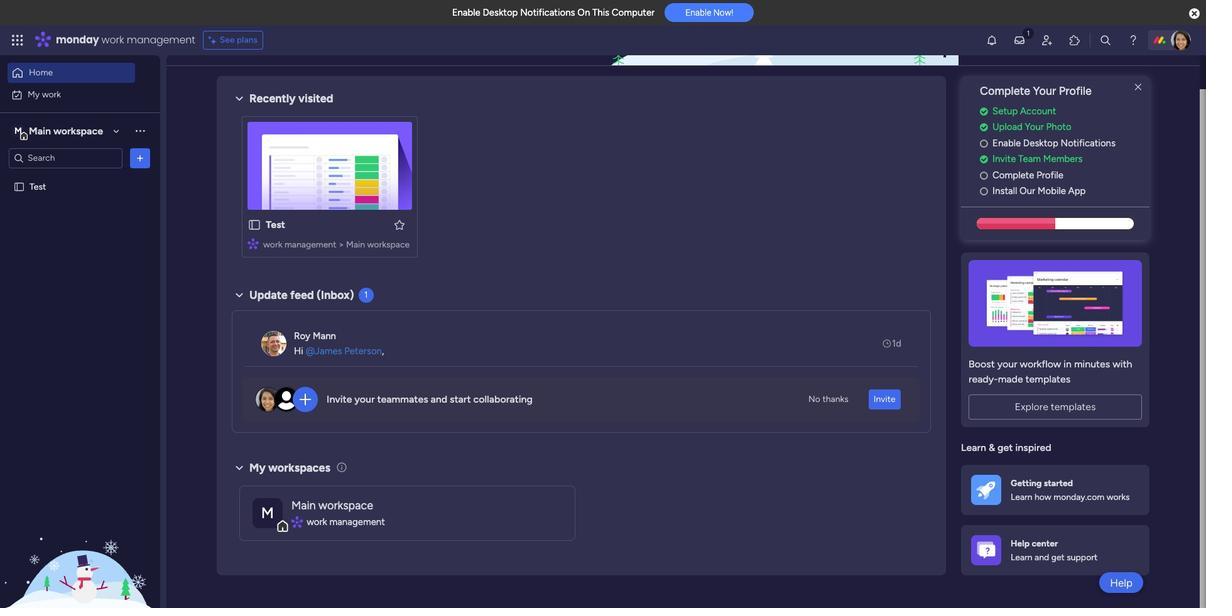 Task type: locate. For each thing, give the bounding box(es) containing it.
profile
[[1059, 84, 1092, 98], [1037, 170, 1064, 181]]

0 vertical spatial templates
[[1026, 373, 1071, 385]]

2 check circle image from the top
[[980, 123, 988, 132]]

center
[[1032, 538, 1058, 549]]

started
[[1044, 478, 1073, 489]]

1 horizontal spatial enable
[[686, 8, 711, 18]]

help inside button
[[1110, 576, 1133, 589]]

main workspace up work management
[[292, 499, 373, 512]]

1 vertical spatial check circle image
[[980, 123, 988, 132]]

0 horizontal spatial help
[[1011, 538, 1030, 549]]

in
[[1064, 358, 1072, 370]]

1 vertical spatial public board image
[[248, 218, 261, 232]]

inspired
[[1016, 442, 1052, 453]]

workspace
[[53, 125, 103, 137], [367, 239, 410, 250], [319, 499, 373, 512]]

0 vertical spatial get
[[998, 442, 1013, 453]]

get right &
[[998, 442, 1013, 453]]

visited
[[298, 92, 333, 106]]

add to favorites image
[[393, 218, 406, 231]]

0 vertical spatial workspace
[[53, 125, 103, 137]]

1 vertical spatial your
[[1025, 121, 1044, 133]]

1 vertical spatial desktop
[[1023, 137, 1059, 149]]

main down my work
[[29, 125, 51, 137]]

my workspaces
[[249, 461, 330, 475]]

0 vertical spatial your
[[287, 42, 307, 54]]

roy mann
[[294, 330, 336, 342]]

and right inbox
[[405, 42, 421, 54]]

complete up setup
[[980, 84, 1030, 98]]

work
[[102, 33, 124, 47], [42, 89, 61, 100], [263, 239, 282, 250], [307, 516, 327, 528]]

how
[[1035, 492, 1052, 503]]

inbox image
[[1013, 34, 1026, 46]]

2 vertical spatial management
[[329, 516, 385, 528]]

1 circle o image from the top
[[980, 171, 988, 180]]

1 vertical spatial templates
[[1051, 401, 1096, 413]]

works
[[1107, 492, 1130, 503]]

and for invite
[[431, 393, 447, 405]]

1 vertical spatial learn
[[1011, 492, 1033, 503]]

enable desktop notifications link
[[980, 136, 1150, 150]]

your left recent at the left top
[[287, 42, 307, 54]]

your for invite your teammates and start collaborating
[[355, 393, 375, 405]]

0 horizontal spatial test
[[30, 181, 46, 192]]

help inside help center learn and get support
[[1011, 538, 1030, 549]]

1 horizontal spatial lottie animation image
[[606, 19, 959, 67]]

help image
[[1127, 34, 1140, 46]]

and for help
[[1035, 552, 1049, 563]]

workspace down add to favorites image at the top left of page
[[367, 239, 410, 250]]

getting started element
[[961, 465, 1150, 515]]

invite your teammates and start collaborating
[[327, 393, 533, 405]]

upload your photo link
[[980, 120, 1150, 134]]

collaborating
[[473, 393, 533, 405]]

0 vertical spatial complete
[[980, 84, 1030, 98]]

circle o image inside install our mobile app link
[[980, 187, 988, 196]]

templates image image
[[973, 260, 1138, 347]]

help button
[[1100, 572, 1143, 593]]

0 horizontal spatial lottie animation image
[[0, 481, 160, 608]]

complete
[[980, 84, 1030, 98], [993, 170, 1034, 181]]

circle o image
[[980, 171, 988, 180], [980, 187, 988, 196]]

0 horizontal spatial m
[[14, 125, 22, 136]]

0 vertical spatial lottie animation element
[[606, 19, 959, 67]]

0 vertical spatial workspaces
[[424, 42, 478, 54]]

0 vertical spatial notifications
[[520, 7, 575, 18]]

1 horizontal spatial invite
[[874, 394, 896, 405]]

boards,
[[341, 42, 375, 54]]

m for 'workspace' image within workspace selection element
[[14, 125, 22, 136]]

complete up install
[[993, 170, 1034, 181]]

1 vertical spatial lottie animation element
[[0, 481, 160, 608]]

upload
[[993, 121, 1023, 133]]

0 horizontal spatial enable
[[452, 7, 480, 18]]

mobile
[[1038, 186, 1066, 197]]

workspace image
[[12, 124, 25, 138], [253, 498, 283, 528]]

0 vertical spatial my
[[28, 89, 40, 100]]

1 vertical spatial complete
[[993, 170, 1034, 181]]

1 vertical spatial help
[[1110, 576, 1133, 589]]

1 vertical spatial management
[[285, 239, 336, 250]]

templates down workflow
[[1026, 373, 1071, 385]]

m
[[14, 125, 22, 136], [261, 504, 274, 522]]

get
[[998, 442, 1013, 453], [1051, 552, 1065, 563]]

1 vertical spatial workspace
[[367, 239, 410, 250]]

desktop
[[483, 7, 518, 18], [1023, 137, 1059, 149]]

1 vertical spatial your
[[998, 358, 1018, 370]]

no
[[809, 394, 820, 405]]

templates right explore
[[1051, 401, 1096, 413]]

learn inside the getting started learn how monday.com works
[[1011, 492, 1033, 503]]

0 horizontal spatial workspace image
[[12, 124, 25, 138]]

computer
[[612, 7, 655, 18]]

complete inside complete profile link
[[993, 170, 1034, 181]]

learn down center
[[1011, 552, 1033, 563]]

my down 'home'
[[28, 89, 40, 100]]

profile up setup account link
[[1059, 84, 1092, 98]]

see plans button
[[203, 31, 263, 50]]

0 horizontal spatial workspaces
[[268, 461, 330, 475]]

learn for getting
[[1011, 492, 1033, 503]]

1 check circle image from the top
[[980, 107, 988, 116]]

invite for team
[[993, 153, 1016, 165]]

0 vertical spatial main
[[29, 125, 51, 137]]

management
[[127, 33, 195, 47], [285, 239, 336, 250], [329, 516, 385, 528]]

install our mobile app link
[[980, 184, 1150, 198]]

1 vertical spatial test
[[266, 219, 285, 231]]

invite button
[[869, 390, 901, 410]]

boost your workflow in minutes with ready-made templates
[[969, 358, 1132, 385]]

home button
[[8, 63, 135, 83]]

and inside help center learn and get support
[[1035, 552, 1049, 563]]

public board image
[[13, 181, 25, 193], [248, 218, 261, 232]]

1 vertical spatial get
[[1051, 552, 1065, 563]]

1 vertical spatial my
[[249, 461, 266, 475]]

main down my workspaces
[[292, 499, 316, 512]]

your for complete
[[1033, 84, 1056, 98]]

0 vertical spatial lottie animation image
[[606, 19, 959, 67]]

my right close my workspaces 'image'
[[249, 461, 266, 475]]

start
[[450, 393, 471, 405]]

enable desktop notifications on this computer
[[452, 7, 655, 18]]

0 horizontal spatial my
[[28, 89, 40, 100]]

workspaces right inbox
[[424, 42, 478, 54]]

work right the monday
[[102, 33, 124, 47]]

and left start
[[431, 393, 447, 405]]

0 vertical spatial public board image
[[13, 181, 25, 193]]

1 vertical spatial circle o image
[[980, 187, 988, 196]]

2 horizontal spatial enable
[[993, 137, 1021, 149]]

0 vertical spatial test
[[30, 181, 46, 192]]

close recently visited image
[[232, 91, 247, 106]]

mann
[[313, 330, 336, 342]]

0 vertical spatial learn
[[961, 442, 986, 453]]

your down account
[[1025, 121, 1044, 133]]

learn inside help center learn and get support
[[1011, 552, 1033, 563]]

management for work management > main workspace
[[285, 239, 336, 250]]

enable for enable desktop notifications on this computer
[[452, 7, 480, 18]]

dapulse close image
[[1189, 8, 1200, 20]]

1 vertical spatial workspaces
[[268, 461, 330, 475]]

1 vertical spatial main workspace
[[292, 499, 373, 512]]

2 horizontal spatial invite
[[993, 153, 1016, 165]]

circle o image inside complete profile link
[[980, 171, 988, 180]]

my
[[28, 89, 40, 100], [249, 461, 266, 475]]

your up made
[[998, 358, 1018, 370]]

check circle image
[[980, 107, 988, 116], [980, 123, 988, 132]]

learn left &
[[961, 442, 986, 453]]

notifications down upload your photo link
[[1061, 137, 1116, 149]]

workspaces
[[424, 42, 478, 54], [268, 461, 330, 475]]

1 vertical spatial and
[[431, 393, 447, 405]]

complete profile link
[[980, 168, 1150, 182]]

0 horizontal spatial main
[[29, 125, 51, 137]]

1 horizontal spatial m
[[261, 504, 274, 522]]

learn down getting
[[1011, 492, 1033, 503]]

invite
[[993, 153, 1016, 165], [327, 393, 352, 405], [874, 394, 896, 405]]

0 vertical spatial m
[[14, 125, 22, 136]]

monday work management
[[56, 33, 195, 47]]

work down 'home'
[[42, 89, 61, 100]]

0 vertical spatial desktop
[[483, 7, 518, 18]]

check circle image inside upload your photo link
[[980, 123, 988, 132]]

help
[[1011, 538, 1030, 549], [1110, 576, 1133, 589]]

main workspace up search in workspace field
[[29, 125, 103, 137]]

your left teammates
[[355, 393, 375, 405]]

my work
[[28, 89, 61, 100]]

quickly
[[217, 42, 251, 54]]

option
[[0, 175, 160, 178]]

templates inside boost your workflow in minutes with ready-made templates
[[1026, 373, 1071, 385]]

1 horizontal spatial workspace image
[[253, 498, 283, 528]]

main workspace inside workspace selection element
[[29, 125, 103, 137]]

notifications left on
[[520, 7, 575, 18]]

circle o image for complete
[[980, 171, 988, 180]]

circle o image left install
[[980, 187, 988, 196]]

enable inside the enable now! button
[[686, 8, 711, 18]]

my inside button
[[28, 89, 40, 100]]

0 vertical spatial your
[[1033, 84, 1056, 98]]

0 horizontal spatial main workspace
[[29, 125, 103, 137]]

0 horizontal spatial public board image
[[13, 181, 25, 193]]

get down center
[[1051, 552, 1065, 563]]

members
[[1043, 153, 1083, 165]]

workspace up work management
[[319, 499, 373, 512]]

circle o image down check circle image
[[980, 171, 988, 180]]

0 vertical spatial circle o image
[[980, 171, 988, 180]]

setup account
[[993, 105, 1056, 117]]

1 horizontal spatial notifications
[[1061, 137, 1116, 149]]

0 vertical spatial main workspace
[[29, 125, 103, 137]]

0 horizontal spatial notifications
[[520, 7, 575, 18]]

templates
[[1026, 373, 1071, 385], [1051, 401, 1096, 413]]

check circle image up circle o icon
[[980, 123, 988, 132]]

profile up 'mobile'
[[1037, 170, 1064, 181]]

on
[[578, 7, 590, 18]]

setup account link
[[980, 104, 1150, 118]]

1 horizontal spatial help
[[1110, 576, 1133, 589]]

1 horizontal spatial desktop
[[1023, 137, 1059, 149]]

your inside boost your workflow in minutes with ready-made templates
[[998, 358, 1018, 370]]

teammates
[[377, 393, 428, 405]]

m inside workspace selection element
[[14, 125, 22, 136]]

learn
[[961, 442, 986, 453], [1011, 492, 1033, 503], [1011, 552, 1033, 563]]

2 horizontal spatial and
[[1035, 552, 1049, 563]]

main right >
[[346, 239, 365, 250]]

2 circle o image from the top
[[980, 187, 988, 196]]

your up account
[[1033, 84, 1056, 98]]

0 vertical spatial check circle image
[[980, 107, 988, 116]]

2 vertical spatial and
[[1035, 552, 1049, 563]]

check circle image left setup
[[980, 107, 988, 116]]

desktop for enable desktop notifications
[[1023, 137, 1059, 149]]

photo
[[1046, 121, 1072, 133]]

0 horizontal spatial desktop
[[483, 7, 518, 18]]

0 vertical spatial help
[[1011, 538, 1030, 549]]

work management
[[307, 516, 385, 528]]

james peterson image
[[1171, 30, 1191, 50]]

check circle image inside setup account link
[[980, 107, 988, 116]]

notifications
[[520, 7, 575, 18], [1061, 137, 1116, 149]]

2 horizontal spatial your
[[998, 358, 1018, 370]]

1 vertical spatial notifications
[[1061, 137, 1116, 149]]

your
[[1033, 84, 1056, 98], [1025, 121, 1044, 133]]

enable inside enable desktop notifications link
[[993, 137, 1021, 149]]

0 vertical spatial workspace image
[[12, 124, 25, 138]]

1 horizontal spatial get
[[1051, 552, 1065, 563]]

1 horizontal spatial my
[[249, 461, 266, 475]]

lottie animation element
[[606, 19, 959, 67], [0, 481, 160, 608]]

my for my workspaces
[[249, 461, 266, 475]]

1 horizontal spatial your
[[355, 393, 375, 405]]

0 vertical spatial and
[[405, 42, 421, 54]]

main
[[29, 125, 51, 137], [346, 239, 365, 250], [292, 499, 316, 512]]

0 horizontal spatial invite
[[327, 393, 352, 405]]

workspaces right close my workspaces 'image'
[[268, 461, 330, 475]]

close update feed (inbox) image
[[232, 288, 247, 303]]

1 vertical spatial m
[[261, 504, 274, 522]]

1 horizontal spatial and
[[431, 393, 447, 405]]

workspace up search in workspace field
[[53, 125, 103, 137]]

enable now! button
[[665, 3, 754, 22]]

my work button
[[8, 85, 135, 105]]

invite inside button
[[874, 394, 896, 405]]

access
[[253, 42, 284, 54]]

test
[[30, 181, 46, 192], [266, 219, 285, 231]]

and down center
[[1035, 552, 1049, 563]]

lottie animation image
[[606, 19, 959, 67], [0, 481, 160, 608]]

1 vertical spatial main
[[346, 239, 365, 250]]

and
[[405, 42, 421, 54], [431, 393, 447, 405], [1035, 552, 1049, 563]]

2 vertical spatial your
[[355, 393, 375, 405]]

1 vertical spatial lottie animation image
[[0, 481, 160, 608]]

2 vertical spatial learn
[[1011, 552, 1033, 563]]

feed
[[290, 288, 314, 302]]

2 vertical spatial main
[[292, 499, 316, 512]]

workspace options image
[[134, 125, 146, 137]]

public board image inside "test" list box
[[13, 181, 25, 193]]

enable desktop notifications
[[993, 137, 1116, 149]]

test list box
[[0, 173, 160, 367]]



Task type: vqa. For each thing, say whether or not it's contained in the screenshot.
Install Our Mobile App at right
yes



Task type: describe. For each thing, give the bounding box(es) containing it.
your for upload
[[1025, 121, 1044, 133]]

getting started learn how monday.com works
[[1011, 478, 1130, 503]]

0 horizontal spatial get
[[998, 442, 1013, 453]]

recently
[[249, 92, 296, 106]]

invite for your
[[327, 393, 352, 405]]

>
[[339, 239, 344, 250]]

update feed (inbox)
[[249, 288, 354, 302]]

circle o image
[[980, 139, 988, 148]]

dapulse x slim image
[[1131, 80, 1146, 95]]

monday
[[56, 33, 99, 47]]

with
[[1113, 358, 1132, 370]]

desktop for enable desktop notifications on this computer
[[483, 7, 518, 18]]

1 image
[[1023, 26, 1034, 40]]

explore templates button
[[969, 394, 1142, 420]]

plans
[[237, 35, 258, 45]]

roy mann image
[[261, 331, 286, 356]]

account
[[1020, 105, 1056, 117]]

help center element
[[961, 525, 1150, 576]]

notifications for enable desktop notifications on this computer
[[520, 7, 575, 18]]

help for help center learn and get support
[[1011, 538, 1030, 549]]

1 vertical spatial profile
[[1037, 170, 1064, 181]]

check circle image for setup
[[980, 107, 988, 116]]

help for help
[[1110, 576, 1133, 589]]

update
[[249, 288, 288, 302]]

explore
[[1015, 401, 1049, 413]]

work down my workspaces
[[307, 516, 327, 528]]

m for the bottom 'workspace' image
[[261, 504, 274, 522]]

team
[[1018, 153, 1041, 165]]

1 horizontal spatial public board image
[[248, 218, 261, 232]]

templates inside button
[[1051, 401, 1096, 413]]

1
[[364, 290, 368, 300]]

your for boost your workflow in minutes with ready-made templates
[[998, 358, 1018, 370]]

support
[[1067, 552, 1098, 563]]

inbox
[[377, 42, 402, 54]]

recently visited
[[249, 92, 333, 106]]

work up update
[[263, 239, 282, 250]]

options image
[[134, 152, 146, 164]]

getting
[[1011, 478, 1042, 489]]

app
[[1068, 186, 1086, 197]]

check circle image
[[980, 155, 988, 164]]

main inside workspace selection element
[[29, 125, 51, 137]]

complete profile
[[993, 170, 1064, 181]]

enable now!
[[686, 8, 733, 18]]

no thanks button
[[804, 390, 854, 410]]

minutes
[[1074, 358, 1110, 370]]

complete your profile
[[980, 84, 1092, 98]]

see plans
[[220, 35, 258, 45]]

select product image
[[11, 34, 24, 46]]

install our mobile app
[[993, 186, 1086, 197]]

learn & get inspired
[[961, 442, 1052, 453]]

home
[[29, 67, 53, 78]]

enable for enable now!
[[686, 8, 711, 18]]

1 horizontal spatial main
[[292, 499, 316, 512]]

monday.com
[[1054, 492, 1105, 503]]

0 horizontal spatial and
[[405, 42, 421, 54]]

circle o image for install
[[980, 187, 988, 196]]

close my workspaces image
[[232, 460, 247, 475]]

1 horizontal spatial lottie animation element
[[606, 19, 959, 67]]

1 vertical spatial workspace image
[[253, 498, 283, 528]]

workspace image inside workspace selection element
[[12, 124, 25, 138]]

this
[[592, 7, 609, 18]]

setup
[[993, 105, 1018, 117]]

notifications image
[[986, 34, 998, 46]]

quickly access your recent boards, inbox and workspaces
[[217, 42, 478, 54]]

ready-
[[969, 373, 998, 385]]

search everything image
[[1099, 34, 1112, 46]]

boost
[[969, 358, 995, 370]]

notifications for enable desktop notifications
[[1061, 137, 1116, 149]]

my for my work
[[28, 89, 40, 100]]

1 horizontal spatial main workspace
[[292, 499, 373, 512]]

&
[[989, 442, 995, 453]]

roy
[[294, 330, 310, 342]]

1 horizontal spatial test
[[266, 219, 285, 231]]

(inbox)
[[317, 288, 354, 302]]

Search in workspace field
[[26, 151, 105, 165]]

work management > main workspace
[[263, 239, 410, 250]]

enable for enable desktop notifications
[[993, 137, 1021, 149]]

2 vertical spatial workspace
[[319, 499, 373, 512]]

test inside list box
[[30, 181, 46, 192]]

made
[[998, 373, 1023, 385]]

install
[[993, 186, 1017, 197]]

management for work management
[[329, 516, 385, 528]]

lottie animation image for leftmost lottie animation element
[[0, 481, 160, 608]]

lottie animation image for the right lottie animation element
[[606, 19, 959, 67]]

invite team members link
[[980, 152, 1150, 166]]

apps image
[[1069, 34, 1081, 46]]

workspace selection element
[[12, 123, 105, 140]]

our
[[1020, 186, 1035, 197]]

complete for complete your profile
[[980, 84, 1030, 98]]

complete for complete profile
[[993, 170, 1034, 181]]

workflow
[[1020, 358, 1061, 370]]

0 vertical spatial management
[[127, 33, 195, 47]]

upload your photo
[[993, 121, 1072, 133]]

get inside help center learn and get support
[[1051, 552, 1065, 563]]

thanks
[[823, 394, 849, 405]]

0 horizontal spatial lottie animation element
[[0, 481, 160, 608]]

0 vertical spatial profile
[[1059, 84, 1092, 98]]

recent
[[309, 42, 339, 54]]

work inside button
[[42, 89, 61, 100]]

now!
[[714, 8, 733, 18]]

invite members image
[[1041, 34, 1054, 46]]

2 horizontal spatial main
[[346, 239, 365, 250]]

see
[[220, 35, 235, 45]]

learn for help
[[1011, 552, 1033, 563]]

help center learn and get support
[[1011, 538, 1098, 563]]

no thanks
[[809, 394, 849, 405]]

explore templates
[[1015, 401, 1096, 413]]

check circle image for upload
[[980, 123, 988, 132]]

1d
[[892, 338, 902, 349]]

0 horizontal spatial your
[[287, 42, 307, 54]]

1 horizontal spatial workspaces
[[424, 42, 478, 54]]

invite team members
[[993, 153, 1083, 165]]



